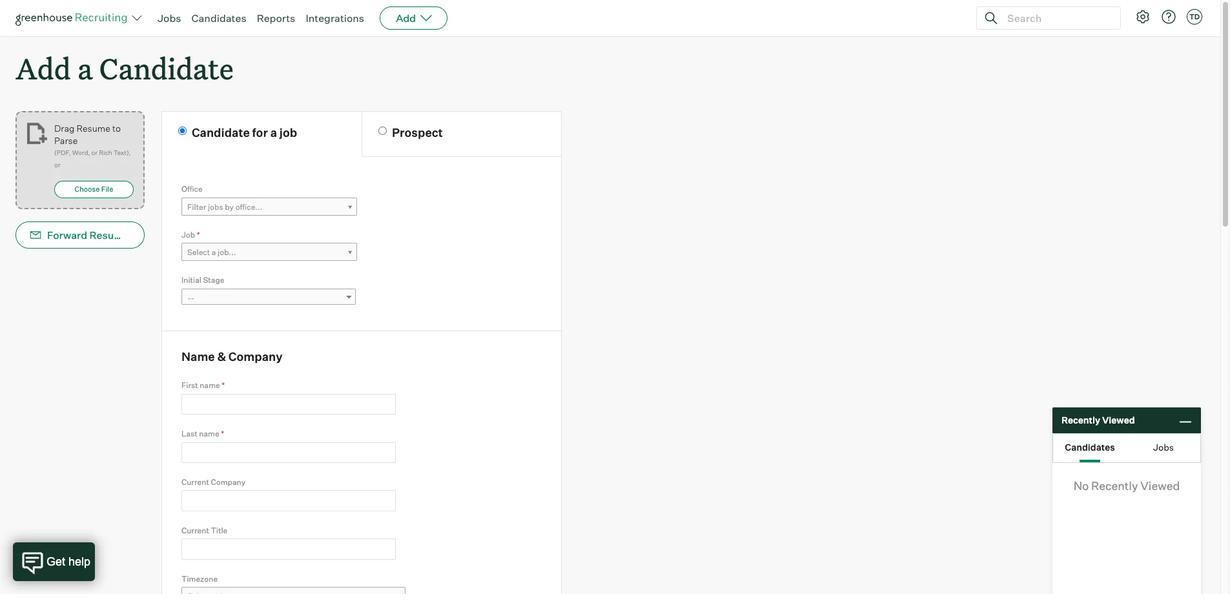 Task type: describe. For each thing, give the bounding box(es) containing it.
add for add
[[396, 12, 416, 25]]

office...
[[235, 202, 262, 212]]

candidates link
[[192, 12, 246, 25]]

recently viewed
[[1062, 415, 1135, 426]]

select a job... link
[[181, 243, 357, 262]]

first
[[181, 381, 198, 390]]

resume for forward
[[89, 229, 129, 242]]

Candidate for a job radio
[[178, 127, 187, 135]]

integrations
[[306, 12, 364, 25]]

1 vertical spatial company
[[211, 477, 246, 487]]

prospect
[[392, 125, 443, 140]]

choose
[[75, 185, 100, 194]]

add for add a candidate
[[16, 49, 71, 87]]

current company
[[181, 477, 246, 487]]

name for first
[[200, 381, 220, 390]]

last name *
[[181, 429, 224, 439]]

select
[[187, 247, 210, 257]]

greenhouse recruiting image
[[16, 10, 132, 26]]

configure image
[[1135, 9, 1151, 25]]

forward resume via email button
[[16, 222, 175, 249]]

td button
[[1187, 9, 1203, 25]]

a for job...
[[212, 247, 216, 257]]

2 horizontal spatial a
[[270, 125, 277, 140]]

job
[[181, 230, 195, 239]]

0 horizontal spatial or
[[54, 161, 60, 169]]

current for current title
[[181, 526, 209, 535]]

2 - from the left
[[191, 293, 194, 303]]

Prospect radio
[[378, 127, 387, 135]]

reports link
[[257, 12, 295, 25]]

--
[[187, 293, 194, 303]]

current title
[[181, 526, 227, 535]]

via
[[131, 229, 145, 242]]

name
[[181, 349, 215, 363]]

email
[[147, 229, 175, 242]]

jobs
[[158, 12, 181, 25]]

name for last
[[199, 429, 219, 439]]

integrations link
[[306, 12, 364, 25]]

add a candidate
[[16, 49, 234, 87]]

first name *
[[181, 381, 225, 390]]

job...
[[218, 247, 236, 257]]

file
[[101, 185, 113, 194]]

drag
[[54, 123, 75, 134]]

for
[[252, 125, 268, 140]]

choose file
[[75, 185, 113, 194]]

* for first name *
[[222, 381, 225, 390]]



Task type: locate. For each thing, give the bounding box(es) containing it.
filter
[[187, 202, 206, 212]]

company
[[229, 349, 283, 363], [211, 477, 246, 487]]

forward resume via email
[[47, 229, 175, 242]]

None text field
[[181, 394, 396, 415], [181, 491, 396, 511], [181, 539, 396, 560], [181, 394, 396, 415], [181, 491, 396, 511], [181, 539, 396, 560]]

or left rich
[[91, 149, 98, 156]]

parse
[[54, 135, 78, 146]]

recently
[[1062, 415, 1101, 426], [1092, 479, 1138, 493]]

no
[[1074, 479, 1089, 493]]

candidate right candidate for a job option
[[192, 125, 250, 140]]

forward
[[47, 229, 87, 242]]

1 horizontal spatial a
[[212, 247, 216, 257]]

select a job...
[[187, 247, 236, 257]]

-
[[187, 293, 191, 303], [191, 293, 194, 303]]

resume left to
[[77, 123, 110, 134]]

initial
[[181, 275, 201, 285]]

current left title at the bottom left of the page
[[181, 526, 209, 535]]

job
[[280, 125, 297, 140]]

td button
[[1184, 6, 1205, 27]]

add
[[396, 12, 416, 25], [16, 49, 71, 87]]

0 horizontal spatial a
[[78, 49, 93, 87]]

a right for
[[270, 125, 277, 140]]

candidate for a job
[[192, 125, 297, 140]]

1 vertical spatial *
[[222, 381, 225, 390]]

1 horizontal spatial or
[[91, 149, 98, 156]]

current down last
[[181, 477, 209, 487]]

candidates right 'jobs' link
[[192, 12, 246, 25]]

0 vertical spatial a
[[78, 49, 93, 87]]

current for current company
[[181, 477, 209, 487]]

0 vertical spatial recently
[[1062, 415, 1101, 426]]

1 vertical spatial viewed
[[1141, 479, 1180, 493]]

1 horizontal spatial candidates
[[1065, 441, 1115, 452]]

candidate down 'jobs' link
[[99, 49, 234, 87]]

1 vertical spatial resume
[[89, 229, 129, 242]]

1 vertical spatial recently
[[1092, 479, 1138, 493]]

viewed
[[1102, 415, 1135, 426], [1141, 479, 1180, 493]]

resume inside drag resume to parse (pdf, word, or rich text), or
[[77, 123, 110, 134]]

name right first
[[200, 381, 220, 390]]

a for candidate
[[78, 49, 93, 87]]

0 vertical spatial or
[[91, 149, 98, 156]]

* right last
[[221, 429, 224, 439]]

job *
[[181, 230, 200, 239]]

stage
[[203, 275, 224, 285]]

no recently viewed
[[1074, 479, 1180, 493]]

to
[[112, 123, 121, 134]]

office
[[181, 184, 203, 194]]

0 vertical spatial *
[[197, 230, 200, 239]]

1 vertical spatial or
[[54, 161, 60, 169]]

candidates
[[192, 12, 246, 25], [1065, 441, 1115, 452]]

* down & at the bottom left of the page
[[222, 381, 225, 390]]

add inside add "popup button"
[[396, 12, 416, 25]]

a
[[78, 49, 93, 87], [270, 125, 277, 140], [212, 247, 216, 257]]

timezone
[[181, 574, 218, 584]]

a down greenhouse recruiting "image"
[[78, 49, 93, 87]]

1 vertical spatial current
[[181, 526, 209, 535]]

jobs link
[[158, 12, 181, 25]]

name & company
[[181, 349, 283, 363]]

None text field
[[181, 442, 396, 463]]

2 vertical spatial *
[[221, 429, 224, 439]]

1 vertical spatial candidates
[[1065, 441, 1115, 452]]

0 vertical spatial candidate
[[99, 49, 234, 87]]

company up title at the bottom left of the page
[[211, 477, 246, 487]]

0 horizontal spatial add
[[16, 49, 71, 87]]

a left 'job...'
[[212, 247, 216, 257]]

drag resume to parse (pdf, word, or rich text), or
[[54, 123, 131, 169]]

last
[[181, 429, 197, 439]]

td
[[1190, 12, 1200, 21]]

0 vertical spatial resume
[[77, 123, 110, 134]]

resume for drag
[[77, 123, 110, 134]]

1 horizontal spatial add
[[396, 12, 416, 25]]

title
[[211, 526, 227, 535]]

1 vertical spatial a
[[270, 125, 277, 140]]

0 vertical spatial add
[[396, 12, 416, 25]]

jobs
[[208, 202, 223, 212]]

0 vertical spatial name
[[200, 381, 220, 390]]

0 vertical spatial candidates
[[192, 12, 246, 25]]

filter jobs by office... link
[[181, 197, 357, 216]]

1 - from the left
[[187, 293, 191, 303]]

or down (pdf,
[[54, 161, 60, 169]]

name
[[200, 381, 220, 390], [199, 429, 219, 439]]

resume left via
[[89, 229, 129, 242]]

current
[[181, 477, 209, 487], [181, 526, 209, 535]]

or
[[91, 149, 98, 156], [54, 161, 60, 169]]

2 current from the top
[[181, 526, 209, 535]]

2 vertical spatial a
[[212, 247, 216, 257]]

-- link
[[181, 288, 356, 307]]

Search text field
[[1004, 9, 1109, 27]]

0 horizontal spatial candidates
[[192, 12, 246, 25]]

*
[[197, 230, 200, 239], [222, 381, 225, 390], [221, 429, 224, 439]]

word,
[[72, 149, 90, 156]]

text),
[[114, 149, 131, 156]]

candidate
[[99, 49, 234, 87], [192, 125, 250, 140]]

0 vertical spatial company
[[229, 349, 283, 363]]

candidates down recently viewed
[[1065, 441, 1115, 452]]

* for last name *
[[221, 429, 224, 439]]

(pdf,
[[54, 149, 71, 156]]

0 vertical spatial current
[[181, 477, 209, 487]]

1 horizontal spatial viewed
[[1141, 479, 1180, 493]]

reports
[[257, 12, 295, 25]]

0 horizontal spatial viewed
[[1102, 415, 1135, 426]]

1 vertical spatial candidate
[[192, 125, 250, 140]]

filter jobs by office...
[[187, 202, 262, 212]]

rich
[[99, 149, 112, 156]]

0 vertical spatial viewed
[[1102, 415, 1135, 426]]

resume inside button
[[89, 229, 129, 242]]

resume
[[77, 123, 110, 134], [89, 229, 129, 242]]

&
[[217, 349, 226, 363]]

add button
[[380, 6, 448, 30]]

1 vertical spatial name
[[199, 429, 219, 439]]

by
[[225, 202, 234, 212]]

1 current from the top
[[181, 477, 209, 487]]

company right & at the bottom left of the page
[[229, 349, 283, 363]]

name right last
[[199, 429, 219, 439]]

1 vertical spatial add
[[16, 49, 71, 87]]

* right job
[[197, 230, 200, 239]]

initial stage
[[181, 275, 224, 285]]



Task type: vqa. For each thing, say whether or not it's contained in the screenshot.
First name *
yes



